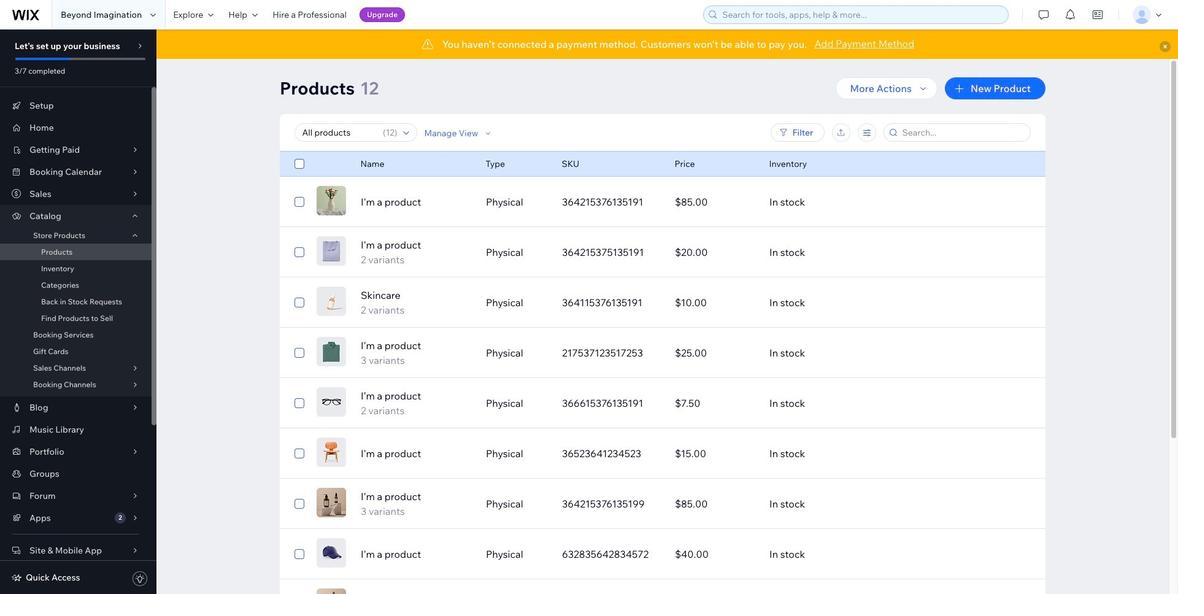 Task type: describe. For each thing, give the bounding box(es) containing it.
Search for tools, apps, help & more... field
[[719, 6, 1005, 23]]



Task type: vqa. For each thing, say whether or not it's contained in the screenshot.
QuickBooks Sync by Webgility From
no



Task type: locate. For each thing, give the bounding box(es) containing it.
alert
[[157, 29, 1179, 59]]

None checkbox
[[295, 157, 304, 171], [295, 245, 304, 260], [295, 295, 304, 310], [295, 346, 304, 360], [295, 396, 304, 411], [295, 446, 304, 461], [295, 547, 304, 562], [295, 157, 304, 171], [295, 245, 304, 260], [295, 295, 304, 310], [295, 346, 304, 360], [295, 396, 304, 411], [295, 446, 304, 461], [295, 547, 304, 562]]

Unsaved view field
[[299, 124, 380, 141]]

sidebar element
[[0, 29, 157, 594]]

None checkbox
[[295, 195, 304, 209], [295, 497, 304, 511], [295, 195, 304, 209], [295, 497, 304, 511]]

Search... field
[[899, 124, 1027, 141]]



